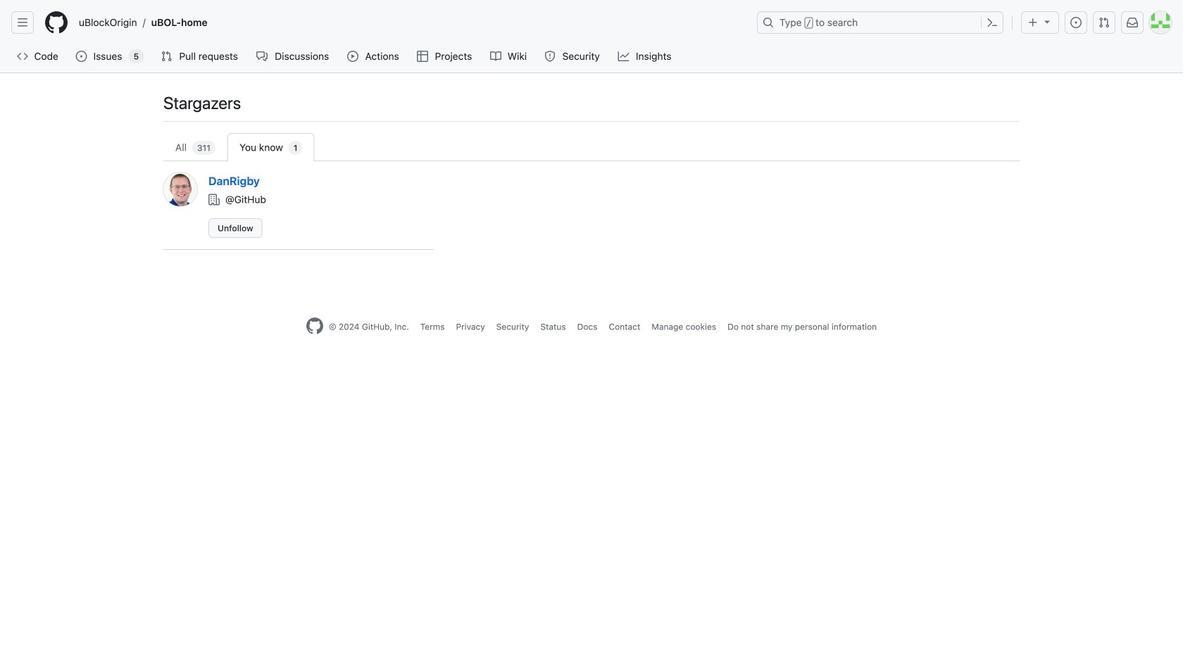Task type: locate. For each thing, give the bounding box(es) containing it.
git pull request image
[[1099, 17, 1110, 28], [161, 51, 172, 62]]

0 vertical spatial git pull request image
[[1099, 17, 1110, 28]]

1 horizontal spatial git pull request image
[[1099, 17, 1110, 28]]

organization image
[[209, 194, 220, 205]]

git pull request image for issue opened icon on the top left
[[161, 51, 172, 62]]

command palette image
[[987, 17, 998, 28]]

0 horizontal spatial git pull request image
[[161, 51, 172, 62]]

notifications image
[[1127, 17, 1139, 28]]

list
[[73, 11, 749, 34]]

plus image
[[1028, 17, 1039, 28]]

issue opened image
[[1071, 17, 1082, 28]]

book image
[[490, 51, 502, 62]]

comment discussion image
[[257, 51, 268, 62]]

@danrigby image
[[163, 173, 197, 206]]

1 vertical spatial git pull request image
[[161, 51, 172, 62]]



Task type: describe. For each thing, give the bounding box(es) containing it.
issue opened image
[[76, 51, 87, 62]]

homepage image
[[306, 318, 323, 335]]

play image
[[348, 51, 359, 62]]

code image
[[17, 51, 28, 62]]

git pull request image for issue opened image
[[1099, 17, 1110, 28]]

triangle down image
[[1042, 16, 1053, 27]]

graph image
[[618, 51, 629, 62]]

Unfollow DanRigby submit
[[209, 218, 263, 238]]

table image
[[417, 51, 428, 62]]

shield image
[[545, 51, 556, 62]]

homepage image
[[45, 11, 68, 34]]

stargazers element
[[163, 133, 1020, 161]]



Task type: vqa. For each thing, say whether or not it's contained in the screenshot.
needed
no



